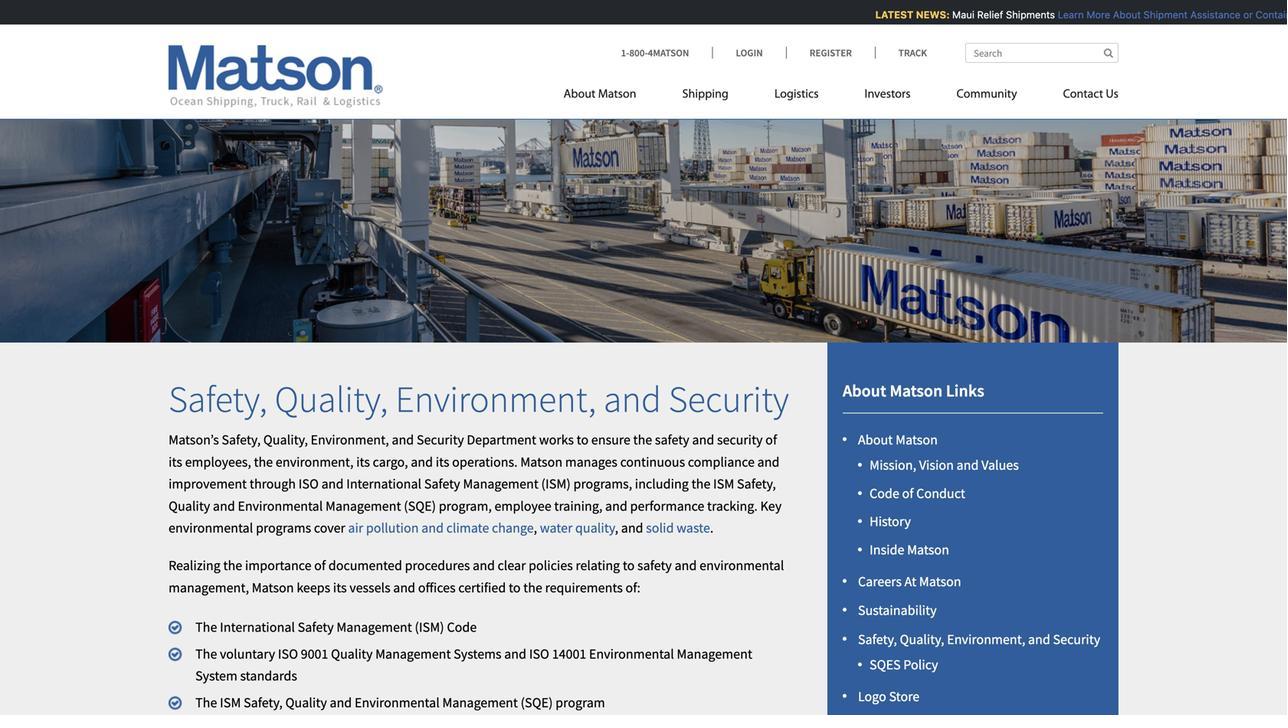 Task type: locate. For each thing, give the bounding box(es) containing it.
0 horizontal spatial code
[[447, 619, 477, 636]]

sqes
[[870, 656, 901, 673]]

1 vertical spatial the
[[195, 645, 217, 662]]

0 horizontal spatial ism
[[220, 694, 241, 711]]

its right keeps
[[333, 579, 347, 596]]

0 horizontal spatial safety, quality, environment, and security
[[169, 376, 789, 422]]

contact us link
[[1041, 81, 1119, 112]]

1 vertical spatial about matson
[[858, 431, 938, 448]]

environmental inside matson's safety, quality, environment, and security department works to ensure the safety and security of its employees, the environment, its cargo, and its operations. matson manages continuous compliance and improvement through iso and international safety management (ism) programs, including the ism safety, quality and environmental management (sqe) program, employee training, and performance tracking. key environmental programs cover
[[169, 519, 253, 537]]

containe
[[1251, 9, 1288, 20]]

environmental up realizing on the bottom of page
[[169, 519, 253, 537]]

1 vertical spatial of
[[903, 485, 914, 502]]

0 horizontal spatial about matson link
[[564, 81, 660, 112]]

2 vertical spatial of
[[314, 557, 326, 574]]

ism down system
[[220, 694, 241, 711]]

0 vertical spatial to
[[577, 431, 589, 448]]

0 vertical spatial of
[[766, 431, 777, 448]]

the down management,
[[195, 619, 217, 636]]

policy
[[904, 656, 939, 673]]

about matson up mission,
[[858, 431, 938, 448]]

(sqe) left 'program'
[[521, 694, 553, 711]]

matson inside matson's safety, quality, environment, and security department works to ensure the safety and security of its employees, the environment, its cargo, and its operations. matson manages continuous compliance and improvement through iso and international safety management (ism) programs, including the ism safety, quality and environmental management (sqe) program, employee training, and performance tracking. key environmental programs cover
[[521, 453, 563, 470]]

the up system
[[195, 645, 217, 662]]

logo
[[858, 688, 887, 705]]

sqes policy
[[870, 656, 939, 673]]

quality down improvement on the left bottom of page
[[169, 497, 210, 515]]

1 horizontal spatial safety, quality, environment, and security
[[858, 631, 1101, 648]]

pollution
[[366, 519, 419, 537]]

matson left links
[[890, 380, 943, 401]]

1 the from the top
[[195, 619, 217, 636]]

about matson inside top menu navigation
[[564, 89, 637, 101]]

1 vertical spatial security
[[417, 431, 464, 448]]

training,
[[554, 497, 603, 515]]

None search field
[[966, 43, 1119, 63]]

matson down works
[[521, 453, 563, 470]]

contact us
[[1064, 89, 1119, 101]]

programs
[[256, 519, 311, 537]]

2 vertical spatial quality
[[285, 694, 327, 711]]

investors link
[[842, 81, 934, 112]]

matson down importance
[[252, 579, 294, 596]]

0 vertical spatial safety, quality, environment, and security
[[169, 376, 789, 422]]

logistics
[[775, 89, 819, 101]]

policies
[[529, 557, 573, 574]]

through
[[250, 475, 296, 492]]

(ism)
[[542, 475, 571, 492], [415, 619, 444, 636]]

2 horizontal spatial quality
[[331, 645, 373, 662]]

compliance
[[688, 453, 755, 470]]

2 horizontal spatial environment,
[[948, 631, 1026, 648]]

environment,
[[276, 453, 354, 470]]

about matson link down '1-'
[[564, 81, 660, 112]]

offices
[[418, 579, 456, 596]]

0 vertical spatial about matson
[[564, 89, 637, 101]]

security inside about matson links section
[[1054, 631, 1101, 648]]

iso
[[299, 475, 319, 492], [278, 645, 298, 662], [529, 645, 550, 662]]

0 vertical spatial (ism)
[[542, 475, 571, 492]]

cranes load and offload matson containers from the containership at the terminal. image
[[0, 95, 1288, 343]]

environmental down .
[[700, 557, 784, 574]]

sustainability link
[[858, 602, 937, 619]]

1 vertical spatial (sqe)
[[521, 694, 553, 711]]

2 vertical spatial the
[[195, 694, 217, 711]]

1 vertical spatial quality,
[[263, 431, 308, 448]]

safety, quality, environment, and security
[[169, 376, 789, 422], [858, 631, 1101, 648]]

international down cargo,
[[347, 475, 422, 492]]

matson up at
[[908, 541, 950, 558]]

0 horizontal spatial safety
[[298, 619, 334, 636]]

safety inside realizing the importance of documented procedures and clear policies relating to safety and environmental management, matson keeps its vessels and offices certified to the requirements of:
[[638, 557, 672, 574]]

programs,
[[574, 475, 632, 492]]

safety, up employees,
[[222, 431, 261, 448]]

management,
[[169, 579, 249, 596]]

0 vertical spatial safety
[[655, 431, 690, 448]]

(ism) down offices
[[415, 619, 444, 636]]

operations.
[[452, 453, 518, 470]]

including
[[635, 475, 689, 492]]

documented
[[329, 557, 402, 574]]

1 horizontal spatial code
[[870, 485, 900, 502]]

environmental
[[238, 497, 323, 515], [589, 645, 674, 662], [355, 694, 440, 711]]

,
[[534, 519, 537, 537], [615, 519, 619, 537]]

to inside matson's safety, quality, environment, and security department works to ensure the safety and security of its employees, the environment, its cargo, and its operations. matson manages continuous compliance and improvement through iso and international safety management (ism) programs, including the ism safety, quality and environmental management (sqe) program, employee training, and performance tracking. key environmental programs cover
[[577, 431, 589, 448]]

safety, quality, environment, and security up department
[[169, 376, 789, 422]]

the up through
[[254, 453, 273, 470]]

works
[[539, 431, 574, 448]]

iso left 9001
[[278, 645, 298, 662]]

the for the international safety management (ism) code
[[195, 619, 217, 636]]

0 vertical spatial environmental
[[169, 519, 253, 537]]

ism inside matson's safety, quality, environment, and security department works to ensure the safety and security of its employees, the environment, its cargo, and its operations. matson manages continuous compliance and improvement through iso and international safety management (ism) programs, including the ism safety, quality and environmental management (sqe) program, employee training, and performance tracking. key environmental programs cover
[[714, 475, 735, 492]]

quality down standards
[[285, 694, 327, 711]]

climate
[[447, 519, 489, 537]]

iso down environment,
[[299, 475, 319, 492]]

the inside the voluntary iso 9001 quality management systems and iso 14001 environmental management system standards
[[195, 645, 217, 662]]

matson down '1-'
[[598, 89, 637, 101]]

1 vertical spatial environmental
[[700, 557, 784, 574]]

code up systems
[[447, 619, 477, 636]]

about matson link up mission,
[[858, 431, 938, 448]]

safety
[[655, 431, 690, 448], [638, 557, 672, 574]]

2 vertical spatial environment,
[[948, 631, 1026, 648]]

and inside the voluntary iso 9001 quality management systems and iso 14001 environmental management system standards
[[504, 645, 527, 662]]

1 horizontal spatial international
[[347, 475, 422, 492]]

environmental inside matson's safety, quality, environment, and security department works to ensure the safety and security of its employees, the environment, its cargo, and its operations. matson manages continuous compliance and improvement through iso and international safety management (ism) programs, including the ism safety, quality and environmental management (sqe) program, employee training, and performance tracking. key environmental programs cover
[[238, 497, 323, 515]]

0 vertical spatial safety
[[424, 475, 460, 492]]

more
[[1082, 9, 1106, 20]]

sustainability
[[858, 602, 937, 619]]

0 vertical spatial the
[[195, 619, 217, 636]]

of right security on the bottom of page
[[766, 431, 777, 448]]

2 horizontal spatial to
[[623, 557, 635, 574]]

1 vertical spatial (ism)
[[415, 619, 444, 636]]

safety inside matson's safety, quality, environment, and security department works to ensure the safety and security of its employees, the environment, its cargo, and its operations. matson manages continuous compliance and improvement through iso and international safety management (ism) programs, including the ism safety, quality and environmental management (sqe) program, employee training, and performance tracking. key environmental programs cover
[[424, 475, 460, 492]]

quality, inside matson's safety, quality, environment, and security department works to ensure the safety and security of its employees, the environment, its cargo, and its operations. matson manages continuous compliance and improvement through iso and international safety management (ism) programs, including the ism safety, quality and environmental management (sqe) program, employee training, and performance tracking. key environmental programs cover
[[263, 431, 308, 448]]

1 horizontal spatial (ism)
[[542, 475, 571, 492]]

matson's
[[169, 431, 219, 448]]

1 vertical spatial international
[[220, 619, 295, 636]]

2 horizontal spatial environmental
[[589, 645, 674, 662]]

1 horizontal spatial about matson link
[[858, 431, 938, 448]]

security
[[717, 431, 763, 448]]

its down matson's
[[169, 453, 182, 470]]

0 horizontal spatial environment,
[[311, 431, 389, 448]]

(sqe)
[[404, 497, 436, 515], [521, 694, 553, 711]]

environmental inside realizing the importance of documented procedures and clear policies relating to safety and environmental management, matson keeps its vessels and offices certified to the requirements of:
[[700, 557, 784, 574]]

1 horizontal spatial environmental
[[700, 557, 784, 574]]

vessels
[[350, 579, 391, 596]]

cargo,
[[373, 453, 408, 470]]

0 vertical spatial ism
[[714, 475, 735, 492]]

0 horizontal spatial environmental
[[238, 497, 323, 515]]

(ism) up training, on the bottom left of the page
[[542, 475, 571, 492]]

quality down "the international safety management (ism) code"
[[331, 645, 373, 662]]

0 horizontal spatial environmental
[[169, 519, 253, 537]]

0 vertical spatial code
[[870, 485, 900, 502]]

, left water
[[534, 519, 537, 537]]

2 the from the top
[[195, 645, 217, 662]]

employees,
[[185, 453, 251, 470]]

2 , from the left
[[615, 519, 619, 537]]

0 horizontal spatial of
[[314, 557, 326, 574]]

2 vertical spatial to
[[509, 579, 521, 596]]

1 vertical spatial quality
[[331, 645, 373, 662]]

1 vertical spatial ism
[[220, 694, 241, 711]]

safety up 9001
[[298, 619, 334, 636]]

of
[[766, 431, 777, 448], [903, 485, 914, 502], [314, 557, 326, 574]]

of up keeps
[[314, 557, 326, 574]]

safety, up sqes
[[858, 631, 897, 648]]

the up continuous
[[633, 431, 653, 448]]

safety for to
[[638, 557, 672, 574]]

1 horizontal spatial about matson
[[858, 431, 938, 448]]

0 vertical spatial quality
[[169, 497, 210, 515]]

1 horizontal spatial of
[[766, 431, 777, 448]]

contact
[[1064, 89, 1104, 101]]

1 vertical spatial environmental
[[589, 645, 674, 662]]

register link
[[786, 46, 875, 59]]

management
[[463, 475, 539, 492], [326, 497, 401, 515], [337, 619, 412, 636], [376, 645, 451, 662], [677, 645, 753, 662], [443, 694, 518, 711]]

2 horizontal spatial of
[[903, 485, 914, 502]]

to up of:
[[623, 557, 635, 574]]

1 horizontal spatial quality
[[285, 694, 327, 711]]

quality
[[576, 519, 615, 537]]

0 vertical spatial security
[[669, 376, 789, 422]]

safety, quality, environment, and security link
[[858, 631, 1101, 648]]

international up voluntary
[[220, 619, 295, 636]]

to down clear at the bottom of page
[[509, 579, 521, 596]]

procedures
[[405, 557, 470, 574]]

standards
[[240, 667, 297, 685]]

0 horizontal spatial (ism)
[[415, 619, 444, 636]]

3 the from the top
[[195, 694, 217, 711]]

2 vertical spatial environmental
[[355, 694, 440, 711]]

safety inside matson's safety, quality, environment, and security department works to ensure the safety and security of its employees, the environment, its cargo, and its operations. matson manages continuous compliance and improvement through iso and international safety management (ism) programs, including the ism safety, quality and environmental management (sqe) program, employee training, and performance tracking. key environmental programs cover
[[655, 431, 690, 448]]

1 vertical spatial code
[[447, 619, 477, 636]]

its
[[169, 453, 182, 470], [356, 453, 370, 470], [436, 453, 450, 470], [333, 579, 347, 596]]

2 vertical spatial quality,
[[900, 631, 945, 648]]

0 horizontal spatial quality
[[169, 497, 210, 515]]

logistics link
[[752, 81, 842, 112]]

1 vertical spatial safety, quality, environment, and security
[[858, 631, 1101, 648]]

solid
[[646, 519, 674, 537]]

1 horizontal spatial environment,
[[396, 376, 596, 422]]

and
[[604, 376, 662, 422], [392, 431, 414, 448], [692, 431, 715, 448], [411, 453, 433, 470], [758, 453, 780, 470], [957, 456, 979, 474], [322, 475, 344, 492], [213, 497, 235, 515], [606, 497, 628, 515], [422, 519, 444, 537], [621, 519, 644, 537], [473, 557, 495, 574], [675, 557, 697, 574], [393, 579, 416, 596], [1029, 631, 1051, 648], [504, 645, 527, 662], [330, 694, 352, 711]]

safety up program,
[[424, 475, 460, 492]]

1 horizontal spatial to
[[577, 431, 589, 448]]

0 vertical spatial international
[[347, 475, 422, 492]]

0 horizontal spatial about matson
[[564, 89, 637, 101]]

1 vertical spatial safety
[[638, 557, 672, 574]]

iso left "14001"
[[529, 645, 550, 662]]

about matson down '1-'
[[564, 89, 637, 101]]

track link
[[875, 46, 927, 59]]

0 vertical spatial (sqe)
[[404, 497, 436, 515]]

1 horizontal spatial safety
[[424, 475, 460, 492]]

to up manages
[[577, 431, 589, 448]]

maui
[[948, 9, 970, 20]]

(sqe) up air pollution and climate change link
[[404, 497, 436, 515]]

safety up of:
[[638, 557, 672, 574]]

matson
[[598, 89, 637, 101], [890, 380, 943, 401], [896, 431, 938, 448], [521, 453, 563, 470], [908, 541, 950, 558], [920, 573, 962, 590], [252, 579, 294, 596]]

its inside realizing the importance of documented procedures and clear policies relating to safety and environmental management, matson keeps its vessels and offices certified to the requirements of:
[[333, 579, 347, 596]]

1 vertical spatial about matson link
[[858, 431, 938, 448]]

0 horizontal spatial to
[[509, 579, 521, 596]]

1 horizontal spatial ism
[[714, 475, 735, 492]]

0 horizontal spatial security
[[417, 431, 464, 448]]

2 horizontal spatial security
[[1054, 631, 1101, 648]]

the down system
[[195, 694, 217, 711]]

safety,
[[169, 376, 267, 422], [222, 431, 261, 448], [737, 475, 776, 492], [858, 631, 897, 648], [244, 694, 283, 711]]

about matson
[[564, 89, 637, 101], [858, 431, 938, 448]]

0 horizontal spatial (sqe)
[[404, 497, 436, 515]]

matson right at
[[920, 573, 962, 590]]

ism down compliance
[[714, 475, 735, 492]]

the
[[195, 619, 217, 636], [195, 645, 217, 662], [195, 694, 217, 711]]

2 vertical spatial security
[[1054, 631, 1101, 648]]

safety up continuous
[[655, 431, 690, 448]]

of down mission,
[[903, 485, 914, 502]]

4matson
[[648, 46, 689, 59]]

environment, inside matson's safety, quality, environment, and security department works to ensure the safety and security of its employees, the environment, its cargo, and its operations. matson manages continuous compliance and improvement through iso and international safety management (ism) programs, including the ism safety, quality and environmental management (sqe) program, employee training, and performance tracking. key environmental programs cover
[[311, 431, 389, 448]]

voluntary
[[220, 645, 275, 662]]

safety, quality, environment, and security up 'policy'
[[858, 631, 1101, 648]]

of inside matson's safety, quality, environment, and security department works to ensure the safety and security of its employees, the environment, its cargo, and its operations. matson manages continuous compliance and improvement through iso and international safety management (ism) programs, including the ism safety, quality and environmental management (sqe) program, employee training, and performance tracking. key environmental programs cover
[[766, 431, 777, 448]]

safety, quality, environment, and security inside about matson links section
[[858, 631, 1101, 648]]

matson inside top menu navigation
[[598, 89, 637, 101]]

of inside about matson links section
[[903, 485, 914, 502]]

1 horizontal spatial ,
[[615, 519, 619, 537]]

inside
[[870, 541, 905, 558]]

about matson inside section
[[858, 431, 938, 448]]

about matson links
[[843, 380, 985, 401]]

about
[[1109, 9, 1136, 20], [564, 89, 596, 101], [843, 380, 887, 401], [858, 431, 893, 448]]

the for the ism safety, quality and environmental management (sqe) program
[[195, 694, 217, 711]]

environment,
[[396, 376, 596, 422], [311, 431, 389, 448], [948, 631, 1026, 648]]

1 horizontal spatial (sqe)
[[521, 694, 553, 711]]

the
[[633, 431, 653, 448], [254, 453, 273, 470], [692, 475, 711, 492], [223, 557, 242, 574], [524, 579, 543, 596]]

, up relating
[[615, 519, 619, 537]]

1 vertical spatial to
[[623, 557, 635, 574]]

1 vertical spatial safety
[[298, 619, 334, 636]]

0 vertical spatial environmental
[[238, 497, 323, 515]]

(sqe) inside matson's safety, quality, environment, and security department works to ensure the safety and security of its employees, the environment, its cargo, and its operations. matson manages continuous compliance and improvement through iso and international safety management (ism) programs, including the ism safety, quality and environmental management (sqe) program, employee training, and performance tracking. key environmental programs cover
[[404, 497, 436, 515]]

1 vertical spatial environment,
[[311, 431, 389, 448]]

code
[[870, 485, 900, 502], [447, 619, 477, 636]]

code up history
[[870, 485, 900, 502]]

0 horizontal spatial ,
[[534, 519, 537, 537]]

environmental
[[169, 519, 253, 537], [700, 557, 784, 574]]



Task type: describe. For each thing, give the bounding box(es) containing it.
logo store
[[858, 688, 920, 705]]

shipping link
[[660, 81, 752, 112]]

shipment
[[1139, 9, 1183, 20]]

conduct
[[917, 485, 966, 502]]

safety, down standards
[[244, 694, 283, 711]]

assistance
[[1186, 9, 1236, 20]]

program,
[[439, 497, 492, 515]]

iso inside matson's safety, quality, environment, and security department works to ensure the safety and security of its employees, the environment, its cargo, and its operations. matson manages continuous compliance and improvement through iso and international safety management (ism) programs, including the ism safety, quality and environmental management (sqe) program, employee training, and performance tracking. key environmental programs cover
[[299, 475, 319, 492]]

history
[[870, 513, 911, 530]]

community
[[957, 89, 1018, 101]]

solid waste link
[[646, 519, 710, 537]]

quality inside matson's safety, quality, environment, and security department works to ensure the safety and security of its employees, the environment, its cargo, and its operations. matson manages continuous compliance and improvement through iso and international safety management (ism) programs, including the ism safety, quality and environmental management (sqe) program, employee training, and performance tracking. key environmental programs cover
[[169, 497, 210, 515]]

air
[[348, 519, 363, 537]]

vision
[[920, 456, 954, 474]]

program
[[556, 694, 605, 711]]

latest
[[871, 9, 909, 20]]

top menu navigation
[[564, 81, 1119, 112]]

mission, vision and values link
[[870, 456, 1019, 474]]

water
[[540, 519, 573, 537]]

quality inside the voluntary iso 9001 quality management systems and iso 14001 environmental management system standards
[[331, 645, 373, 662]]

latest news: maui relief shipments learn more about shipment assistance or containe
[[871, 9, 1288, 20]]

shipping
[[683, 89, 729, 101]]

1 horizontal spatial environmental
[[355, 694, 440, 711]]

0 vertical spatial quality,
[[275, 376, 388, 422]]

about matson links section
[[809, 343, 1138, 715]]

at
[[905, 573, 917, 590]]

0 vertical spatial environment,
[[396, 376, 596, 422]]

shipments
[[1001, 9, 1051, 20]]

systems
[[454, 645, 502, 662]]

the ism safety, quality and environmental management (sqe) program
[[195, 694, 605, 711]]

performance
[[630, 497, 705, 515]]

environmental inside the voluntary iso 9001 quality management systems and iso 14001 environmental management system standards
[[589, 645, 674, 662]]

realizing
[[169, 557, 221, 574]]

0 horizontal spatial international
[[220, 619, 295, 636]]

values
[[982, 456, 1019, 474]]

improvement
[[169, 475, 247, 492]]

login
[[736, 46, 763, 59]]

code inside about matson links section
[[870, 485, 900, 502]]

us
[[1106, 89, 1119, 101]]

waste
[[677, 519, 710, 537]]

safety, inside about matson links section
[[858, 631, 897, 648]]

system
[[195, 667, 238, 685]]

of inside realizing the importance of documented procedures and clear policies relating to safety and environmental management, matson keeps its vessels and offices certified to the requirements of:
[[314, 557, 326, 574]]

its left cargo,
[[356, 453, 370, 470]]

inside matson link
[[870, 541, 950, 558]]

quality, inside about matson links section
[[900, 631, 945, 648]]

air pollution and climate change link
[[348, 519, 534, 537]]

community link
[[934, 81, 1041, 112]]

code of conduct
[[870, 485, 966, 502]]

register
[[810, 46, 852, 59]]

history link
[[870, 513, 911, 530]]

about inside top menu navigation
[[564, 89, 596, 101]]

login link
[[712, 46, 786, 59]]

learn more about shipment assistance or containe link
[[1053, 9, 1288, 20]]

keeps
[[297, 579, 330, 596]]

its left operations.
[[436, 453, 450, 470]]

safety, up key
[[737, 475, 776, 492]]

the down compliance
[[692, 475, 711, 492]]

international inside matson's safety, quality, environment, and security department works to ensure the safety and security of its employees, the environment, its cargo, and its operations. matson manages continuous compliance and improvement through iso and international safety management (ism) programs, including the ism safety, quality and environmental management (sqe) program, employee training, and performance tracking. key environmental programs cover
[[347, 475, 422, 492]]

14001
[[552, 645, 587, 662]]

cover
[[314, 519, 346, 537]]

relating
[[576, 557, 620, 574]]

employee
[[495, 497, 552, 515]]

safety for the
[[655, 431, 690, 448]]

requirements
[[545, 579, 623, 596]]

1-800-4matson link
[[621, 46, 712, 59]]

1-800-4matson
[[621, 46, 689, 59]]

the up management,
[[223, 557, 242, 574]]

1 horizontal spatial security
[[669, 376, 789, 422]]

the international safety management (ism) code
[[195, 619, 477, 636]]

logo store link
[[858, 688, 920, 705]]

the down policies
[[524, 579, 543, 596]]

0 vertical spatial about matson link
[[564, 81, 660, 112]]

air pollution and climate change , water quality , and solid waste .
[[348, 519, 714, 537]]

links
[[946, 380, 985, 401]]

careers
[[858, 573, 902, 590]]

store
[[889, 688, 920, 705]]

matson inside realizing the importance of documented procedures and clear policies relating to safety and environmental management, matson keeps its vessels and offices certified to the requirements of:
[[252, 579, 294, 596]]

9001
[[301, 645, 328, 662]]

or
[[1239, 9, 1249, 20]]

department
[[467, 431, 537, 448]]

sqes policy link
[[870, 656, 939, 673]]

realizing the importance of documented procedures and clear policies relating to safety and environmental management, matson keeps its vessels and offices certified to the requirements of:
[[169, 557, 784, 596]]

continuous
[[621, 453, 685, 470]]

matson's safety, quality, environment, and security department works to ensure the safety and security of its employees, the environment, its cargo, and its operations. matson manages continuous compliance and improvement through iso and international safety management (ism) programs, including the ism safety, quality and environmental management (sqe) program, employee training, and performance tracking. key environmental programs cover
[[169, 431, 782, 537]]

clear
[[498, 557, 526, 574]]

environment, inside about matson links section
[[948, 631, 1026, 648]]

matson up vision
[[896, 431, 938, 448]]

safety, up matson's
[[169, 376, 267, 422]]

of:
[[626, 579, 641, 596]]

Search search field
[[966, 43, 1119, 63]]

(ism) inside matson's safety, quality, environment, and security department works to ensure the safety and security of its employees, the environment, its cargo, and its operations. matson manages continuous compliance and improvement through iso and international safety management (ism) programs, including the ism safety, quality and environmental management (sqe) program, employee training, and performance tracking. key environmental programs cover
[[542, 475, 571, 492]]

security inside matson's safety, quality, environment, and security department works to ensure the safety and security of its employees, the environment, its cargo, and its operations. matson manages continuous compliance and improvement through iso and international safety management (ism) programs, including the ism safety, quality and environmental management (sqe) program, employee training, and performance tracking. key environmental programs cover
[[417, 431, 464, 448]]

change
[[492, 519, 534, 537]]

key
[[761, 497, 782, 515]]

inside matson
[[870, 541, 950, 558]]

search image
[[1104, 48, 1114, 58]]

the for the voluntary iso 9001 quality management systems and iso 14001 environmental management system standards
[[195, 645, 217, 662]]

mission, vision and values
[[870, 456, 1019, 474]]

news:
[[912, 9, 945, 20]]

careers at matson link
[[858, 573, 962, 590]]

importance
[[245, 557, 312, 574]]

blue matson logo with ocean, shipping, truck, rail and logistics written beneath it. image
[[169, 45, 383, 108]]

1 , from the left
[[534, 519, 537, 537]]

certified
[[459, 579, 506, 596]]

1-
[[621, 46, 630, 59]]

water quality link
[[540, 519, 615, 537]]



Task type: vqa. For each thing, say whether or not it's contained in the screenshot.
Provide
no



